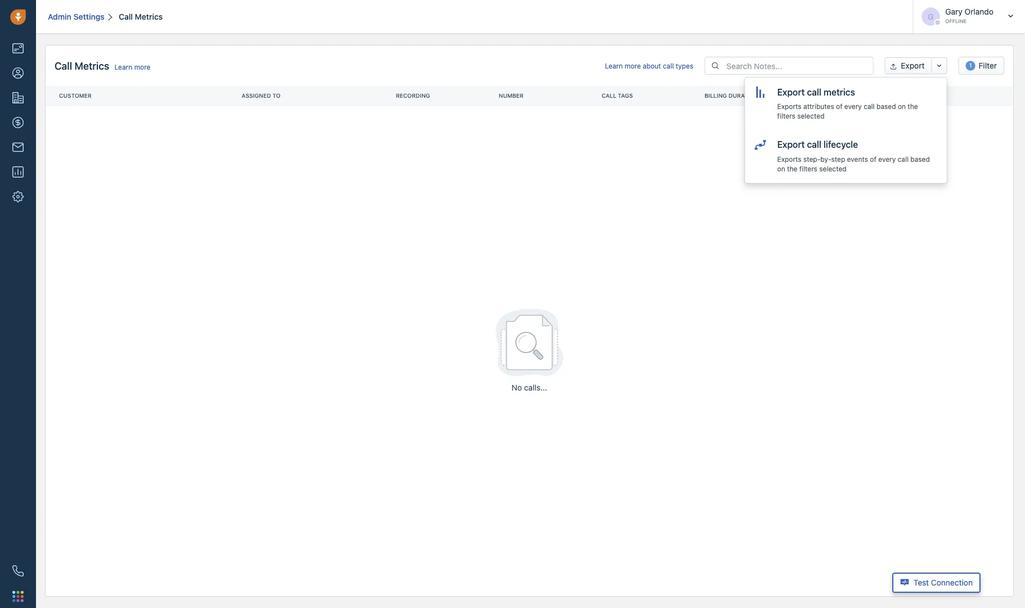 Task type: describe. For each thing, give the bounding box(es) containing it.
assigned
[[242, 92, 271, 99]]

phone image
[[12, 566, 24, 577]]

gary
[[946, 7, 963, 16]]

exports for export call metrics
[[778, 102, 802, 110]]

every inside export call metrics exports attributes of every call based on the filters selected
[[845, 102, 862, 110]]

to
[[273, 92, 281, 99]]

selected inside export call lifecycle exports step-by-step events of every call based on the filters selected
[[820, 165, 847, 173]]

the inside export call lifecycle exports step-by-step events of every call based on the filters selected
[[787, 165, 798, 173]]

call time
[[808, 92, 838, 99]]

admin settings
[[48, 12, 104, 21]]

call metrics
[[119, 12, 163, 21]]

metrics for call metrics learn more
[[75, 60, 109, 72]]

call metrics learn more
[[55, 60, 151, 72]]

duration
[[729, 92, 759, 99]]

export call metrics exports attributes of every call based on the filters selected
[[778, 87, 918, 120]]

number
[[499, 92, 524, 99]]

based inside export call metrics exports attributes of every call based on the filters selected
[[877, 102, 896, 110]]

of inside export call metrics exports attributes of every call based on the filters selected
[[836, 102, 843, 110]]

events
[[847, 155, 868, 163]]

1 horizontal spatial learn
[[605, 62, 623, 70]]

learn more link
[[115, 63, 151, 71]]

freshworks switcher image
[[12, 592, 24, 603]]

assigned to
[[242, 92, 281, 99]]

call for call time
[[808, 92, 822, 99]]

about
[[643, 62, 661, 70]]

no
[[512, 383, 522, 393]]

the inside export call metrics exports attributes of every call based on the filters selected
[[908, 102, 918, 110]]

learn more about call types link
[[605, 62, 694, 70]]

learn inside call metrics learn more
[[115, 63, 132, 71]]

call for call metrics
[[119, 12, 133, 21]]

upload 2 image
[[888, 60, 898, 75]]

on inside export call lifecycle exports step-by-step events of every call based on the filters selected
[[778, 165, 785, 173]]

gary orlando offline
[[946, 7, 994, 24]]

metrics
[[824, 87, 855, 97]]

every inside export call lifecycle exports step-by-step events of every call based on the filters selected
[[879, 155, 896, 163]]

call metrics link
[[119, 12, 163, 21]]

no calls... image
[[496, 309, 563, 377]]

export for export call lifecycle
[[778, 139, 805, 150]]

based inside export call lifecycle exports step-by-step events of every call based on the filters selected
[[911, 155, 930, 163]]

lifecycle
[[824, 139, 858, 150]]

settings
[[73, 12, 104, 21]]



Task type: locate. For each thing, give the bounding box(es) containing it.
more
[[625, 62, 641, 70], [134, 63, 151, 71]]

1 horizontal spatial the
[[908, 102, 918, 110]]

call for call tags
[[602, 92, 617, 99]]

1 vertical spatial call
[[55, 60, 72, 72]]

types
[[676, 62, 694, 70]]

0 horizontal spatial of
[[836, 102, 843, 110]]

1 horizontal spatial on
[[898, 102, 906, 110]]

call tags
[[602, 92, 633, 99]]

1 vertical spatial export
[[778, 87, 805, 97]]

0 horizontal spatial call
[[602, 92, 617, 99]]

every right the events
[[879, 155, 896, 163]]

0 horizontal spatial the
[[787, 165, 798, 173]]

1 vertical spatial every
[[879, 155, 896, 163]]

g
[[928, 12, 934, 21]]

call
[[602, 92, 617, 99], [808, 92, 822, 99]]

tags
[[618, 92, 633, 99]]

on inside export call metrics exports attributes of every call based on the filters selected
[[898, 102, 906, 110]]

call left tags
[[602, 92, 617, 99]]

filters inside export call lifecycle exports step-by-step events of every call based on the filters selected
[[800, 165, 818, 173]]

learn
[[605, 62, 623, 70], [115, 63, 132, 71]]

more left about
[[625, 62, 641, 70]]

1 horizontal spatial metrics
[[135, 12, 163, 21]]

customer
[[59, 92, 92, 99]]

call right settings
[[119, 12, 133, 21]]

1 horizontal spatial based
[[911, 155, 930, 163]]

1 vertical spatial filters
[[800, 165, 818, 173]]

1 vertical spatial exports
[[778, 155, 802, 163]]

2 exports from the top
[[778, 155, 802, 163]]

exports left attributes
[[778, 102, 802, 110]]

offline
[[946, 18, 967, 24]]

of inside export call lifecycle exports step-by-step events of every call based on the filters selected
[[870, 155, 877, 163]]

0 horizontal spatial every
[[845, 102, 862, 110]]

export up step-
[[778, 139, 805, 150]]

metrics
[[135, 12, 163, 21], [75, 60, 109, 72]]

1 horizontal spatial call
[[808, 92, 822, 99]]

call
[[119, 12, 133, 21], [55, 60, 72, 72]]

of right the events
[[870, 155, 877, 163]]

connection
[[931, 579, 973, 588]]

filter
[[979, 61, 997, 70]]

0 vertical spatial metrics
[[135, 12, 163, 21]]

no calls...
[[512, 383, 547, 393]]

0 horizontal spatial based
[[877, 102, 896, 110]]

test
[[914, 579, 929, 588]]

of down time at the top right
[[836, 102, 843, 110]]

selected inside export call metrics exports attributes of every call based on the filters selected
[[798, 112, 825, 120]]

0 vertical spatial based
[[877, 102, 896, 110]]

admin
[[48, 12, 71, 21]]

call up customer
[[55, 60, 72, 72]]

1 horizontal spatial more
[[625, 62, 641, 70]]

the
[[908, 102, 918, 110], [787, 165, 798, 173]]

exports for export call lifecycle
[[778, 155, 802, 163]]

export inside export call metrics exports attributes of every call based on the filters selected
[[778, 87, 805, 97]]

every down metrics
[[845, 102, 862, 110]]

billing
[[705, 92, 727, 99]]

1 horizontal spatial every
[[879, 155, 896, 163]]

1 vertical spatial on
[[778, 165, 785, 173]]

0 horizontal spatial filters
[[778, 112, 796, 120]]

call
[[663, 62, 674, 70], [807, 87, 822, 97], [864, 102, 875, 110], [807, 139, 822, 150], [898, 155, 909, 163]]

filters inside export call metrics exports attributes of every call based on the filters selected
[[778, 112, 796, 120]]

orlando
[[965, 7, 994, 16]]

0 vertical spatial call
[[119, 12, 133, 21]]

1 horizontal spatial filters
[[800, 165, 818, 173]]

0 horizontal spatial on
[[778, 165, 785, 173]]

0 vertical spatial of
[[836, 102, 843, 110]]

learn more about call types
[[605, 62, 694, 70]]

learn down call metrics link
[[115, 63, 132, 71]]

exports left step-
[[778, 155, 802, 163]]

time
[[824, 92, 838, 99]]

metrics up customer
[[75, 60, 109, 72]]

exports inside export call lifecycle exports step-by-step events of every call based on the filters selected
[[778, 155, 802, 163]]

1 vertical spatial of
[[870, 155, 877, 163]]

2 vertical spatial export
[[778, 139, 805, 150]]

export call lifecycle exports step-by-step events of every call based on the filters selected
[[778, 139, 930, 173]]

attributes
[[804, 102, 834, 110]]

0 horizontal spatial call
[[55, 60, 72, 72]]

0 horizontal spatial learn
[[115, 63, 132, 71]]

of
[[836, 102, 843, 110], [870, 155, 877, 163]]

1 horizontal spatial call
[[119, 12, 133, 21]]

on
[[898, 102, 906, 110], [778, 165, 785, 173]]

metrics up learn more link
[[135, 12, 163, 21]]

phone element
[[7, 561, 29, 583]]

learn up call tags
[[605, 62, 623, 70]]

exports
[[778, 102, 802, 110], [778, 155, 802, 163]]

step-
[[804, 155, 821, 163]]

0 horizontal spatial more
[[134, 63, 151, 71]]

more inside call metrics learn more
[[134, 63, 151, 71]]

calls...
[[524, 383, 547, 393]]

0 horizontal spatial metrics
[[75, 60, 109, 72]]

0 vertical spatial selected
[[798, 112, 825, 120]]

based
[[877, 102, 896, 110], [911, 155, 930, 163]]

0 vertical spatial the
[[908, 102, 918, 110]]

1 call from the left
[[602, 92, 617, 99]]

2 call from the left
[[808, 92, 822, 99]]

billing duration
[[705, 92, 759, 99]]

recording
[[396, 92, 430, 99]]

step
[[832, 155, 845, 163]]

1 horizontal spatial of
[[870, 155, 877, 163]]

selected down attributes
[[798, 112, 825, 120]]

filters
[[778, 112, 796, 120], [800, 165, 818, 173]]

export inside export call lifecycle exports step-by-step events of every call based on the filters selected
[[778, 139, 805, 150]]

export down 'search notes...' text field
[[778, 87, 805, 97]]

1 vertical spatial selected
[[820, 165, 847, 173]]

1 vertical spatial the
[[787, 165, 798, 173]]

1
[[970, 62, 972, 69]]

export
[[901, 61, 925, 70], [778, 87, 805, 97], [778, 139, 805, 150]]

export right upload 2 image
[[901, 61, 925, 70]]

1 vertical spatial based
[[911, 155, 930, 163]]

1 exports from the top
[[778, 102, 802, 110]]

export for export call metrics
[[778, 87, 805, 97]]

1 vertical spatial metrics
[[75, 60, 109, 72]]

0 vertical spatial export
[[901, 61, 925, 70]]

every
[[845, 102, 862, 110], [879, 155, 896, 163]]

more down call metrics
[[134, 63, 151, 71]]

call for call metrics learn more
[[55, 60, 72, 72]]

0 vertical spatial exports
[[778, 102, 802, 110]]

admin settings link
[[48, 12, 117, 21]]

by-
[[821, 155, 832, 163]]

Search Notes... text field
[[726, 57, 873, 74]]

selected
[[798, 112, 825, 120], [820, 165, 847, 173]]

0 vertical spatial on
[[898, 102, 906, 110]]

call up attributes
[[808, 92, 822, 99]]

0 vertical spatial every
[[845, 102, 862, 110]]

selected down the step
[[820, 165, 847, 173]]

metrics for call metrics
[[135, 12, 163, 21]]

0 vertical spatial filters
[[778, 112, 796, 120]]

exports inside export call metrics exports attributes of every call based on the filters selected
[[778, 102, 802, 110]]

test connection
[[914, 579, 973, 588]]



Task type: vqa. For each thing, say whether or not it's contained in the screenshot.
the bottommost selected
yes



